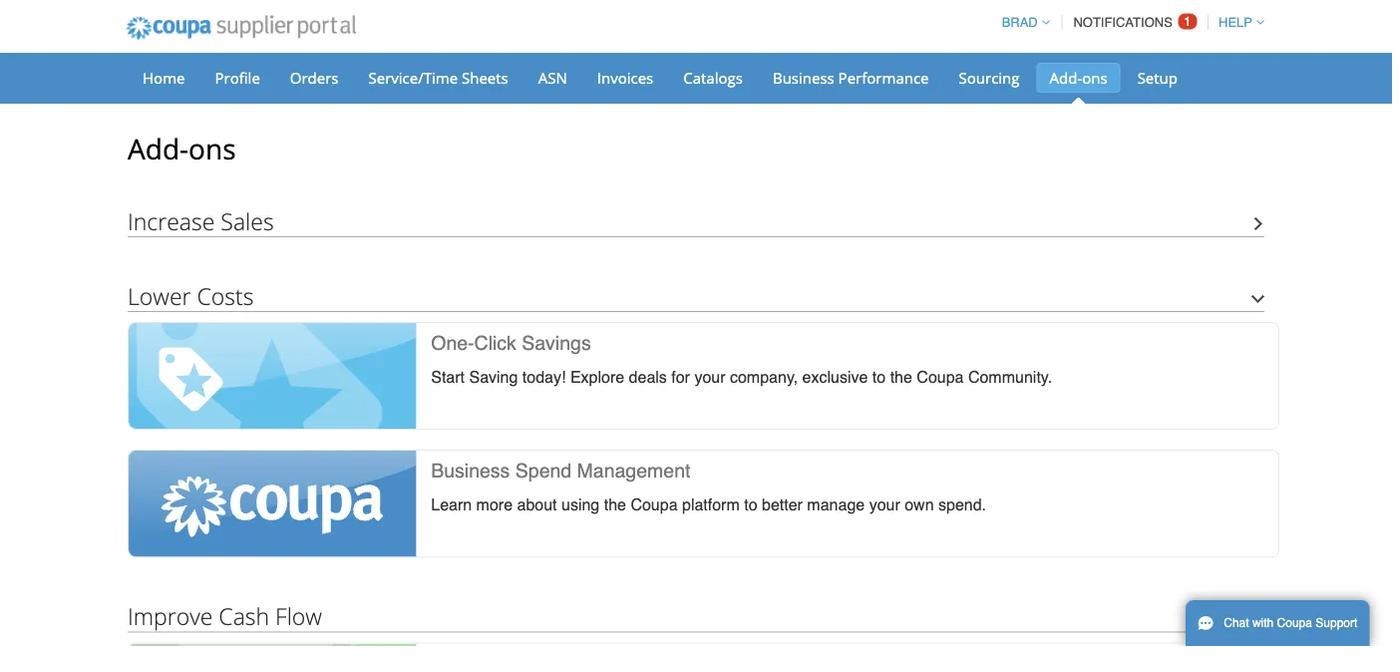 Task type: describe. For each thing, give the bounding box(es) containing it.
one-click savings
[[431, 332, 591, 354]]

service/time sheets link
[[356, 63, 521, 93]]

1 horizontal spatial to
[[873, 368, 886, 387]]

help link
[[1210, 15, 1265, 30]]

asn
[[538, 67, 567, 88]]

management
[[577, 460, 691, 482]]

lower costs
[[128, 280, 254, 311]]

home link
[[130, 63, 198, 93]]

profile link
[[202, 63, 273, 93]]

1 vertical spatial ons
[[189, 130, 236, 168]]

start saving today! explore deals for your company, exclusive to the coupa community.
[[431, 368, 1052, 387]]

invoices link
[[584, 63, 667, 93]]

click
[[474, 332, 517, 354]]

better
[[762, 496, 803, 514]]

ons inside "add-ons" link
[[1082, 67, 1108, 88]]

business performance
[[773, 67, 929, 88]]

orders link
[[277, 63, 352, 93]]

sourcing
[[959, 67, 1020, 88]]

today!
[[523, 368, 566, 387]]

sales
[[221, 205, 274, 236]]

add-ons link
[[1037, 63, 1121, 93]]

more
[[476, 496, 513, 514]]

own
[[905, 496, 934, 514]]

spend.
[[939, 496, 987, 514]]

cash
[[219, 601, 269, 632]]

catalogs
[[683, 67, 743, 88]]

sheets
[[462, 67, 508, 88]]

performance
[[838, 67, 929, 88]]

learn more about using the coupa platform to better manage your own spend.
[[431, 496, 987, 514]]

exclusive
[[803, 368, 868, 387]]

orders
[[290, 67, 339, 88]]

invoices
[[597, 67, 654, 88]]

0 horizontal spatial the
[[604, 496, 626, 514]]

0 horizontal spatial your
[[695, 368, 726, 387]]

costs
[[197, 280, 254, 311]]

1 horizontal spatial the
[[890, 368, 913, 387]]

coupa inside button
[[1277, 616, 1313, 630]]



Task type: locate. For each thing, give the bounding box(es) containing it.
notifications 1
[[1074, 14, 1191, 30]]

manage
[[807, 496, 865, 514]]

support
[[1316, 616, 1358, 630]]

service/time
[[369, 67, 458, 88]]

start
[[431, 368, 465, 387]]

sourcing link
[[946, 63, 1033, 93]]

one-
[[431, 332, 474, 354]]

coupa
[[917, 368, 964, 387], [631, 496, 678, 514], [1277, 616, 1313, 630]]

coupa supplier portal image
[[113, 3, 370, 53]]

navigation
[[993, 3, 1265, 42]]

1 horizontal spatial your
[[869, 496, 900, 514]]

coupa right with
[[1277, 616, 1313, 630]]

asn link
[[525, 63, 580, 93]]

improve cash flow
[[128, 601, 322, 632]]

1 horizontal spatial business
[[773, 67, 835, 88]]

increase sales
[[128, 205, 274, 236]]

chat with coupa support
[[1224, 616, 1358, 630]]

brad link
[[993, 15, 1050, 30]]

1 vertical spatial business
[[431, 460, 510, 482]]

help
[[1219, 15, 1253, 30]]

community.
[[968, 368, 1052, 387]]

explore
[[570, 368, 625, 387]]

1 vertical spatial add-ons
[[128, 130, 236, 168]]

business performance link
[[760, 63, 942, 93]]

1 vertical spatial the
[[604, 496, 626, 514]]

notifications
[[1074, 15, 1173, 30]]

business
[[773, 67, 835, 88], [431, 460, 510, 482]]

business for business spend management
[[431, 460, 510, 482]]

improve
[[128, 601, 213, 632]]

with
[[1253, 616, 1274, 630]]

setup
[[1138, 67, 1178, 88]]

0 horizontal spatial ons
[[189, 130, 236, 168]]

for
[[672, 368, 690, 387]]

add- down brad link
[[1050, 67, 1082, 88]]

0 horizontal spatial business
[[431, 460, 510, 482]]

add-ons down home link
[[128, 130, 236, 168]]

0 horizontal spatial to
[[744, 496, 758, 514]]

your
[[695, 368, 726, 387], [869, 496, 900, 514]]

setup link
[[1125, 63, 1191, 93]]

using
[[562, 496, 600, 514]]

about
[[517, 496, 557, 514]]

home
[[143, 67, 185, 88]]

the right using
[[604, 496, 626, 514]]

ons up increase sales
[[189, 130, 236, 168]]

your left 'own'
[[869, 496, 900, 514]]

savings
[[522, 332, 591, 354]]

chat
[[1224, 616, 1249, 630]]

to
[[873, 368, 886, 387], [744, 496, 758, 514]]

service/time sheets
[[369, 67, 508, 88]]

the
[[890, 368, 913, 387], [604, 496, 626, 514]]

1 horizontal spatial add-
[[1050, 67, 1082, 88]]

coupa left community.
[[917, 368, 964, 387]]

0 vertical spatial coupa
[[917, 368, 964, 387]]

1 vertical spatial your
[[869, 496, 900, 514]]

profile
[[215, 67, 260, 88]]

coupa down management
[[631, 496, 678, 514]]

1 vertical spatial coupa
[[631, 496, 678, 514]]

ons
[[1082, 67, 1108, 88], [189, 130, 236, 168]]

business spend management
[[431, 460, 691, 482]]

increase
[[128, 205, 215, 236]]

0 vertical spatial to
[[873, 368, 886, 387]]

add- down home link
[[128, 130, 189, 168]]

add-ons
[[1050, 67, 1108, 88], [128, 130, 236, 168]]

0 vertical spatial add-ons
[[1050, 67, 1108, 88]]

add-ons down notifications
[[1050, 67, 1108, 88]]

1 horizontal spatial add-ons
[[1050, 67, 1108, 88]]

add-ons inside "add-ons" link
[[1050, 67, 1108, 88]]

1
[[1184, 14, 1191, 29]]

0 vertical spatial ons
[[1082, 67, 1108, 88]]

your right for
[[695, 368, 726, 387]]

platform
[[682, 496, 740, 514]]

1 horizontal spatial coupa
[[917, 368, 964, 387]]

learn
[[431, 496, 472, 514]]

0 vertical spatial the
[[890, 368, 913, 387]]

0 horizontal spatial add-ons
[[128, 130, 236, 168]]

business left performance
[[773, 67, 835, 88]]

1 vertical spatial to
[[744, 496, 758, 514]]

0 vertical spatial business
[[773, 67, 835, 88]]

company,
[[730, 368, 798, 387]]

to right the exclusive
[[873, 368, 886, 387]]

1 horizontal spatial ons
[[1082, 67, 1108, 88]]

2 horizontal spatial coupa
[[1277, 616, 1313, 630]]

flow
[[275, 601, 322, 632]]

to left better
[[744, 496, 758, 514]]

business up learn
[[431, 460, 510, 482]]

0 horizontal spatial coupa
[[631, 496, 678, 514]]

lower
[[128, 280, 191, 311]]

2 vertical spatial coupa
[[1277, 616, 1313, 630]]

0 vertical spatial your
[[695, 368, 726, 387]]

the right the exclusive
[[890, 368, 913, 387]]

catalogs link
[[671, 63, 756, 93]]

0 horizontal spatial add-
[[128, 130, 189, 168]]

saving
[[469, 368, 518, 387]]

deals
[[629, 368, 667, 387]]

1 vertical spatial add-
[[128, 130, 189, 168]]

chat with coupa support button
[[1186, 600, 1370, 646]]

ons down notifications
[[1082, 67, 1108, 88]]

brad
[[1002, 15, 1038, 30]]

add-
[[1050, 67, 1082, 88], [128, 130, 189, 168]]

business for business performance
[[773, 67, 835, 88]]

spend
[[515, 460, 572, 482]]

0 vertical spatial add-
[[1050, 67, 1082, 88]]

navigation containing notifications 1
[[993, 3, 1265, 42]]



Task type: vqa. For each thing, say whether or not it's contained in the screenshot.
Connection
no



